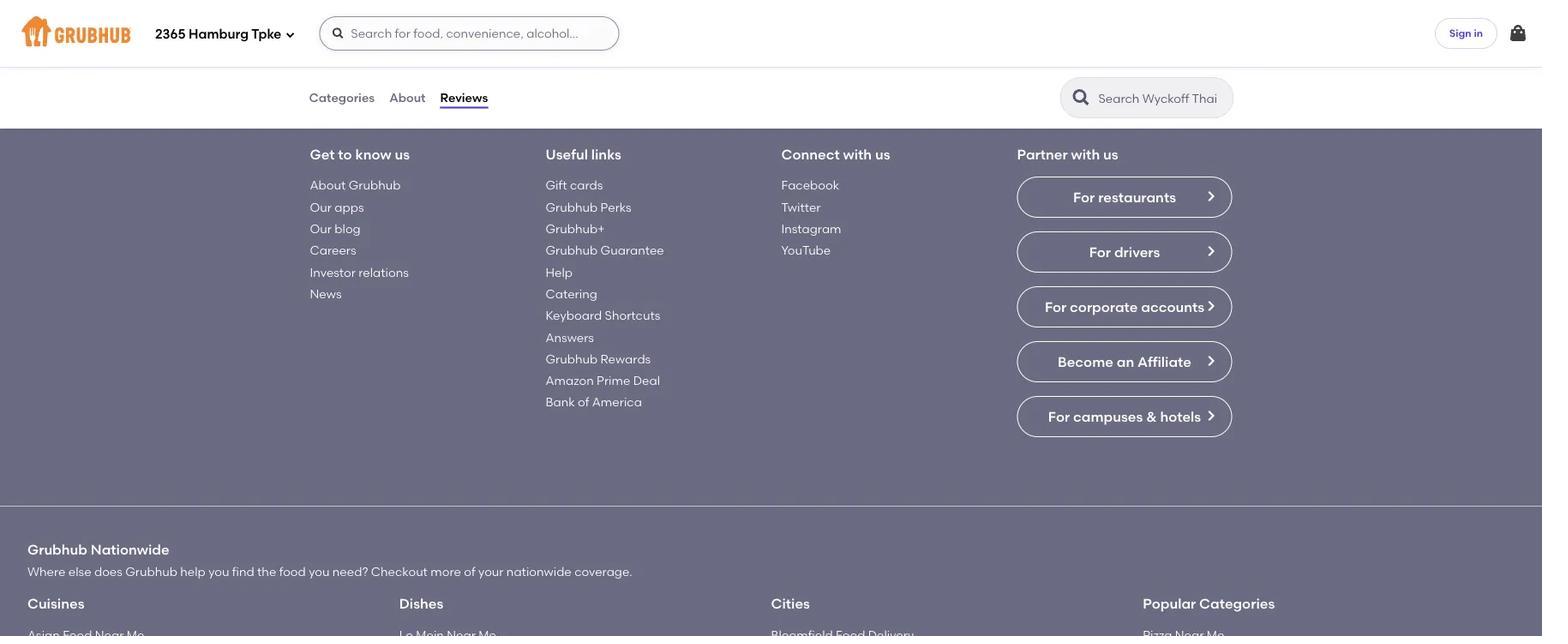 Task type: locate. For each thing, give the bounding box(es) containing it.
3 us from the left
[[1104, 146, 1119, 163]]

categories up to
[[309, 90, 375, 105]]

1 wyckoff from the left
[[539, 29, 586, 44]]

of inside gift cards grubhub perks grubhub+ grubhub guarantee help catering keyboard shortcuts answers grubhub rewards amazon prime deal bank of america
[[578, 395, 590, 410]]

wyckoff for wyckoff thai
[[603, 29, 650, 44]]

about left reviews
[[389, 90, 426, 105]]

restaurants
[[1099, 189, 1177, 206]]

1 horizontal spatial categories
[[1200, 596, 1276, 613]]

keyboard shortcuts link
[[546, 309, 661, 323]]

1 horizontal spatial of
[[578, 395, 590, 410]]

right image inside "become an affiliate" link
[[1205, 355, 1218, 368]]

of right bank at the bottom of page
[[578, 395, 590, 410]]

shortcuts
[[605, 309, 661, 323]]

with right partner
[[1072, 146, 1100, 163]]

for corporate accounts
[[1045, 299, 1205, 316]]

near
[[472, 29, 500, 44]]

deal
[[634, 374, 660, 388]]

the
[[257, 565, 276, 580]]

grubhub down gift cards link
[[546, 200, 598, 215]]

partner with us
[[1018, 146, 1119, 163]]

for left the campuses
[[1049, 409, 1070, 425]]

categories right popular
[[1200, 596, 1276, 613]]

1 our from the top
[[310, 200, 332, 215]]

2 you from the left
[[309, 565, 330, 580]]

1 right image from the top
[[1205, 190, 1218, 204]]

1 us from the left
[[395, 146, 410, 163]]

useful
[[546, 146, 588, 163]]

grubhub inside "about grubhub our apps our blog careers investor relations news"
[[349, 179, 401, 193]]

youtube
[[782, 244, 831, 258]]

about inside button
[[389, 90, 426, 105]]

our blog link
[[310, 222, 361, 237]]

2 vertical spatial right image
[[1205, 410, 1218, 423]]

grubhub nationwide where else does grubhub help you find the food you need? checkout more of your nationwide coverage.
[[27, 542, 633, 580]]

2 right image from the top
[[1205, 245, 1218, 259]]

cards
[[570, 179, 603, 193]]

0 horizontal spatial categories
[[309, 90, 375, 105]]

our
[[310, 200, 332, 215], [310, 222, 332, 237]]

wyckoff
[[539, 29, 586, 44], [603, 29, 650, 44]]

in
[[1475, 27, 1484, 39]]

right image
[[1205, 300, 1218, 314], [1205, 355, 1218, 368], [1205, 410, 1218, 423]]

blog
[[335, 222, 361, 237]]

right image
[[1205, 190, 1218, 204], [1205, 245, 1218, 259]]

1 vertical spatial of
[[464, 565, 476, 580]]

more
[[431, 565, 461, 580]]

investor relations link
[[310, 265, 409, 280]]

facebook link
[[782, 179, 840, 193]]

links
[[592, 146, 622, 163]]

grubhub
[[329, 29, 381, 44], [349, 179, 401, 193], [546, 200, 598, 215], [546, 244, 598, 258], [546, 352, 598, 367], [27, 542, 87, 559], [125, 565, 177, 580]]

careers link
[[310, 244, 356, 258]]

1 right image from the top
[[1205, 300, 1218, 314]]

about
[[389, 90, 426, 105], [310, 179, 346, 193]]

campuses
[[1074, 409, 1143, 425]]

facebook twitter instagram youtube
[[782, 179, 842, 258]]

twitter link
[[782, 200, 821, 215]]

wyckoff for wyckoff
[[539, 29, 586, 44]]

of
[[578, 395, 590, 410], [464, 565, 476, 580]]

perks
[[601, 200, 632, 215]]

right image inside for drivers link
[[1205, 245, 1218, 259]]

wyckoff right me
[[539, 29, 586, 44]]

1 vertical spatial right image
[[1205, 355, 1218, 368]]

categories inside button
[[309, 90, 375, 105]]

about up our apps link
[[310, 179, 346, 193]]

gift cards grubhub perks grubhub+ grubhub guarantee help catering keyboard shortcuts answers grubhub rewards amazon prime deal bank of america
[[546, 179, 664, 410]]

svg image
[[331, 27, 345, 40], [285, 30, 295, 40]]

0 vertical spatial right image
[[1205, 300, 1218, 314]]

about inside "about grubhub our apps our blog careers investor relations news"
[[310, 179, 346, 193]]

1 horizontal spatial with
[[1072, 146, 1100, 163]]

for for for corporate accounts
[[1045, 299, 1067, 316]]

with for connect
[[843, 146, 872, 163]]

sign in button
[[1436, 18, 1498, 49]]

0 horizontal spatial svg image
[[285, 30, 295, 40]]

grubhub+
[[546, 222, 605, 237]]

with for partner
[[1072, 146, 1100, 163]]

about for about grubhub our apps our blog careers investor relations news
[[310, 179, 346, 193]]

1 horizontal spatial you
[[309, 565, 330, 580]]

for left corporate
[[1045, 299, 1067, 316]]

keyboard
[[546, 309, 602, 323]]

right image inside for restaurants link
[[1205, 190, 1218, 204]]

hamburg
[[189, 27, 249, 42]]

right image right restaurants
[[1205, 190, 1218, 204]]

wyckoff left thai
[[603, 29, 650, 44]]

0 vertical spatial right image
[[1205, 190, 1218, 204]]

grubhub down nationwide
[[125, 565, 177, 580]]

our up careers
[[310, 222, 332, 237]]

popular categories
[[1143, 596, 1276, 613]]

nationwide
[[91, 542, 169, 559]]

useful links
[[546, 146, 622, 163]]

catering link
[[546, 287, 598, 302]]

us up for restaurants
[[1104, 146, 1119, 163]]

2 right image from the top
[[1205, 355, 1218, 368]]

cities
[[771, 596, 810, 613]]

bank
[[546, 395, 575, 410]]

0 horizontal spatial about
[[310, 179, 346, 193]]

dishes
[[399, 596, 444, 613]]

our up our blog link on the left of the page
[[310, 200, 332, 215]]

1 horizontal spatial us
[[876, 146, 891, 163]]

right image inside for campuses & hotels link
[[1205, 410, 1218, 423]]

us
[[395, 146, 410, 163], [876, 146, 891, 163], [1104, 146, 1119, 163]]

1 with from the left
[[843, 146, 872, 163]]

nationwide
[[507, 565, 572, 580]]

1 you from the left
[[209, 565, 229, 580]]

america
[[592, 395, 642, 410]]

0 horizontal spatial wyckoff
[[539, 29, 586, 44]]

for down the partner with us
[[1074, 189, 1095, 206]]

0 vertical spatial about
[[389, 90, 426, 105]]

for for for restaurants
[[1074, 189, 1095, 206]]

0 horizontal spatial us
[[395, 146, 410, 163]]

right image for for drivers
[[1205, 245, 1218, 259]]

checkout
[[371, 565, 428, 580]]

2 horizontal spatial us
[[1104, 146, 1119, 163]]

you
[[209, 565, 229, 580], [309, 565, 330, 580]]

1 vertical spatial about
[[310, 179, 346, 193]]

instagram
[[782, 222, 842, 237]]

1 vertical spatial right image
[[1205, 245, 1218, 259]]

us right the know
[[395, 146, 410, 163]]

you left find
[[209, 565, 229, 580]]

svg image right tpke
[[285, 30, 295, 40]]

2 us from the left
[[876, 146, 891, 163]]

get to know us
[[310, 146, 410, 163]]

restaurants
[[399, 29, 469, 44]]

of inside grubhub nationwide where else does grubhub help you find the food you need? checkout more of your nationwide coverage.
[[464, 565, 476, 580]]

0 horizontal spatial with
[[843, 146, 872, 163]]

guarantee
[[601, 244, 664, 258]]

0 horizontal spatial you
[[209, 565, 229, 580]]

2 with from the left
[[1072, 146, 1100, 163]]

us right connect
[[876, 146, 891, 163]]

news
[[310, 287, 342, 302]]

coverage.
[[575, 565, 633, 580]]

news link
[[310, 287, 342, 302]]

help
[[546, 265, 573, 280]]

for left the "drivers"
[[1090, 244, 1111, 261]]

1 horizontal spatial about
[[389, 90, 426, 105]]

affiliate
[[1138, 354, 1192, 371]]

right image up accounts
[[1205, 245, 1218, 259]]

svg image up categories button
[[331, 27, 345, 40]]

1 horizontal spatial wyckoff
[[603, 29, 650, 44]]

us for partner with us
[[1104, 146, 1119, 163]]

grubhub link
[[329, 29, 381, 44]]

facebook
[[782, 179, 840, 193]]

rewards
[[601, 352, 651, 367]]

0 vertical spatial of
[[578, 395, 590, 410]]

for restaurants
[[1074, 189, 1177, 206]]

3 right image from the top
[[1205, 410, 1218, 423]]

0 horizontal spatial of
[[464, 565, 476, 580]]

0 vertical spatial categories
[[309, 90, 375, 105]]

0 vertical spatial our
[[310, 200, 332, 215]]

1 horizontal spatial svg image
[[331, 27, 345, 40]]

1 vertical spatial categories
[[1200, 596, 1276, 613]]

2 wyckoff from the left
[[603, 29, 650, 44]]

sign in
[[1450, 27, 1484, 39]]

categories
[[309, 90, 375, 105], [1200, 596, 1276, 613]]

you right food
[[309, 565, 330, 580]]

else
[[68, 565, 91, 580]]

with right connect
[[843, 146, 872, 163]]

for corporate accounts link
[[1018, 287, 1233, 328]]

1 vertical spatial our
[[310, 222, 332, 237]]

accounts
[[1142, 299, 1205, 316]]

grubhub down the know
[[349, 179, 401, 193]]

&
[[1147, 409, 1157, 425]]

right image inside the for corporate accounts link
[[1205, 300, 1218, 314]]

of left the your
[[464, 565, 476, 580]]

2 our from the top
[[310, 222, 332, 237]]



Task type: vqa. For each thing, say whether or not it's contained in the screenshot.
COVERAGE. on the left bottom of page
yes



Task type: describe. For each thing, give the bounding box(es) containing it.
grubhub guarantee link
[[546, 244, 664, 258]]

our apps link
[[310, 200, 364, 215]]

gift
[[546, 179, 567, 193]]

right image for for corporate accounts
[[1205, 300, 1218, 314]]

for for for campuses & hotels
[[1049, 409, 1070, 425]]

grubhub down grubhub+ link
[[546, 244, 598, 258]]

instagram link
[[782, 222, 842, 237]]

become an affiliate
[[1058, 354, 1192, 371]]

where
[[27, 565, 66, 580]]

wyckoff link
[[539, 29, 586, 44]]

tpke
[[252, 27, 282, 42]]

for for for drivers
[[1090, 244, 1111, 261]]

about button
[[389, 67, 427, 129]]

partner
[[1018, 146, 1068, 163]]

grubhub rewards link
[[546, 352, 651, 367]]

grubhub up where
[[27, 542, 87, 559]]

prime
[[597, 374, 631, 388]]

cuisines
[[27, 596, 85, 613]]

apps
[[335, 200, 364, 215]]

help
[[180, 565, 206, 580]]

grubhub up categories button
[[329, 29, 381, 44]]

corporate
[[1070, 299, 1138, 316]]

popular
[[1143, 596, 1197, 613]]

does
[[94, 565, 123, 580]]

grubhub+ link
[[546, 222, 605, 237]]

us for connect with us
[[876, 146, 891, 163]]

reviews button
[[440, 67, 489, 129]]

food
[[279, 565, 306, 580]]

about grubhub link
[[310, 179, 401, 193]]

become an affiliate link
[[1018, 342, 1233, 383]]

help link
[[546, 265, 573, 280]]

Search for food, convenience, alcohol... search field
[[319, 16, 619, 51]]

connect with us
[[782, 146, 891, 163]]

amazon
[[546, 374, 594, 388]]

restaurants near me
[[399, 29, 521, 44]]

2365 hamburg tpke
[[155, 27, 282, 42]]

thai
[[653, 29, 678, 44]]

grubhub perks link
[[546, 200, 632, 215]]

for campuses & hotels link
[[1018, 397, 1233, 438]]

find
[[232, 565, 254, 580]]

to
[[338, 146, 352, 163]]

main navigation navigation
[[0, 0, 1543, 67]]

get
[[310, 146, 335, 163]]

relations
[[359, 265, 409, 280]]

become
[[1058, 354, 1114, 371]]

for drivers link
[[1018, 232, 1233, 273]]

about grubhub our apps our blog careers investor relations news
[[310, 179, 409, 302]]

investor
[[310, 265, 356, 280]]

catering
[[546, 287, 598, 302]]

amazon prime deal link
[[546, 374, 660, 388]]

need?
[[333, 565, 368, 580]]

gift cards link
[[546, 179, 603, 193]]

categories button
[[308, 67, 376, 129]]

an
[[1117, 354, 1135, 371]]

know
[[356, 146, 392, 163]]

answers link
[[546, 330, 594, 345]]

connect
[[782, 146, 840, 163]]

about for about
[[389, 90, 426, 105]]

your
[[479, 565, 504, 580]]

for campuses & hotels
[[1049, 409, 1202, 425]]

Search Wyckoff Thai search field
[[1097, 90, 1229, 106]]

right image for for campuses & hotels
[[1205, 410, 1218, 423]]

for restaurants link
[[1018, 177, 1233, 218]]

search icon image
[[1072, 87, 1092, 108]]

right image for become an affiliate
[[1205, 355, 1218, 368]]

bank of america link
[[546, 395, 642, 410]]

right image for for restaurants
[[1205, 190, 1218, 204]]

drivers
[[1115, 244, 1161, 261]]

svg image
[[1509, 23, 1529, 44]]

careers
[[310, 244, 356, 258]]

hotels
[[1161, 409, 1202, 425]]

grubhub down answers
[[546, 352, 598, 367]]

for drivers
[[1090, 244, 1161, 261]]

wyckoff thai
[[603, 29, 678, 44]]

reviews
[[440, 90, 488, 105]]

2365
[[155, 27, 186, 42]]



